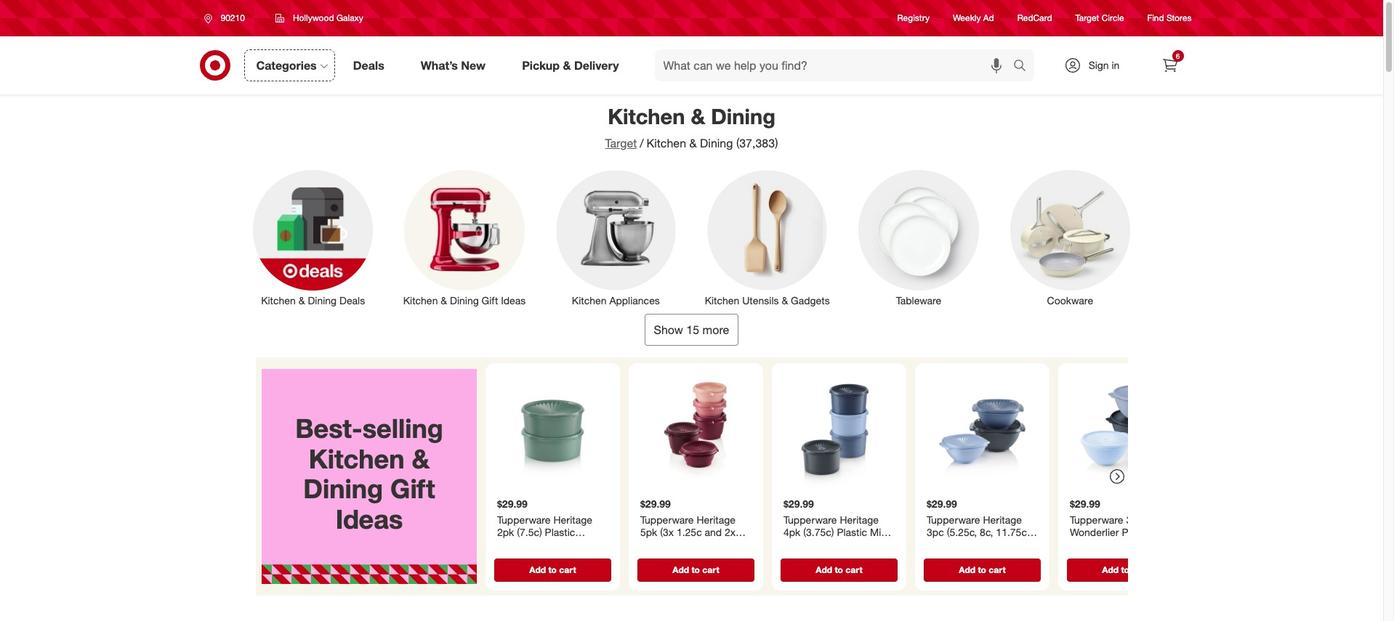 Task type: locate. For each thing, give the bounding box(es) containing it.
1 vertical spatial target
[[605, 136, 637, 151]]

$29.99 inside $29.99 tupperware heritage 3pc (5.25c, 8c, 11.75c) plastic food storage container set blue
[[927, 498, 957, 510]]

0 horizontal spatial 3pc
[[927, 526, 944, 539]]

0 horizontal spatial gift
[[390, 473, 435, 505]]

tupperware inside $29.99 tupperware heritage 3pc (5.25c, 8c, 11.75c) plastic food storage container set blue
[[927, 513, 980, 526]]

add to cart button for $29.99 tupperware 3pc wonderlier plastic food storage bowls blue
[[1067, 559, 1184, 582]]

heritage inside $29.99 tupperware heritage 4pk (3.75c) plastic mini canister set blue
[[840, 513, 879, 526]]

pickup & delivery link
[[510, 49, 637, 81]]

3 add from the left
[[816, 564, 832, 575]]

tupperware up the wonderlier
[[1070, 513, 1124, 526]]

1 horizontal spatial storage
[[1070, 539, 1106, 551]]

tupperware for (7.5c)
[[497, 513, 551, 526]]

blue
[[843, 539, 863, 551], [1139, 539, 1159, 551], [993, 552, 1013, 564]]

4 add to cart button from the left
[[924, 559, 1041, 582]]

more
[[703, 323, 730, 337]]

1 horizontal spatial canister
[[784, 539, 822, 551]]

tupperware up (3.75c)
[[784, 513, 837, 526]]

&
[[563, 58, 571, 72], [691, 103, 706, 129], [690, 136, 697, 151], [299, 294, 305, 307], [441, 294, 447, 307], [782, 294, 789, 307], [412, 443, 430, 474]]

target left circle
[[1076, 13, 1100, 24]]

2 canister from the left
[[784, 539, 822, 551]]

blue inside $29.99 tupperware heritage 3pc (5.25c, 8c, 11.75c) plastic food storage container set blue
[[993, 552, 1013, 564]]

1 canister from the left
[[532, 539, 570, 551]]

ideas inside best-selling kitchen & dining gift ideas
[[335, 503, 403, 535]]

3 to from the left
[[835, 564, 843, 575]]

2 $29.99 from the left
[[640, 498, 671, 510]]

4 tupperware from the left
[[1070, 513, 1124, 526]]

tupperware up (7.5c) at the left bottom of page
[[497, 513, 551, 526]]

(37,383)
[[737, 136, 779, 151]]

5 add to cart from the left
[[1102, 564, 1149, 575]]

blue inside $29.99 tupperware 3pc wonderlier plastic food storage bowls blue
[[1139, 539, 1159, 551]]

find stores
[[1148, 13, 1192, 24]]

2 horizontal spatial set
[[974, 552, 990, 564]]

kitchen appliances
[[572, 294, 660, 307]]

what's new link
[[409, 49, 504, 81]]

set down 8c,
[[974, 552, 990, 564]]

5 cart from the left
[[1132, 564, 1149, 575]]

1 cart from the left
[[559, 564, 576, 575]]

2 horizontal spatial heritage
[[983, 513, 1022, 526]]

1 vertical spatial food
[[960, 539, 983, 551]]

0 vertical spatial gift
[[482, 294, 498, 307]]

kitchen inside kitchen appliances link
[[572, 294, 607, 307]]

3pc left '(5.25c,'
[[927, 526, 944, 539]]

plastic right (7.5c) at the left bottom of page
[[545, 526, 575, 539]]

0 horizontal spatial food
[[960, 539, 983, 551]]

5 add to cart button from the left
[[1067, 559, 1184, 582]]

set inside $29.99 tupperware heritage 3pc (5.25c, 8c, 11.75c) plastic food storage container set blue
[[974, 552, 990, 564]]

0 vertical spatial food
[[1155, 526, 1179, 539]]

cart for $29.99 tupperware heritage 4pk (3.75c) plastic mini canister set blue
[[846, 564, 863, 575]]

add to cart button
[[494, 559, 611, 582], [637, 559, 755, 582], [781, 559, 898, 582], [924, 559, 1041, 582], [1067, 559, 1184, 582]]

2 storage from the left
[[1070, 539, 1106, 551]]

tupperware inside $29.99 tupperware heritage 2pk (7.5c) plastic cookie canister set green
[[497, 513, 551, 526]]

1 $29.99 from the left
[[497, 498, 528, 510]]

2 horizontal spatial blue
[[1139, 539, 1159, 551]]

add for $29.99 tupperware heritage 3pc (5.25c, 8c, 11.75c) plastic food storage container set blue
[[959, 564, 976, 575]]

What can we help you find? suggestions appear below search field
[[655, 49, 1017, 81]]

dining for kitchen & dining target / kitchen & dining (37,383)
[[712, 103, 776, 129]]

canister down '4pk'
[[784, 539, 822, 551]]

add
[[529, 564, 546, 575], [673, 564, 689, 575], [816, 564, 832, 575], [959, 564, 976, 575], [1102, 564, 1119, 575]]

4 $29.99 from the left
[[927, 498, 957, 510]]

4 to from the left
[[978, 564, 987, 575]]

90210 button
[[195, 5, 260, 31]]

food
[[1155, 526, 1179, 539], [960, 539, 983, 551]]

0 vertical spatial ideas
[[501, 294, 526, 307]]

kitchen & dining target / kitchen & dining (37,383)
[[605, 103, 779, 151]]

0 vertical spatial deals
[[353, 58, 385, 72]]

$29.99 for $29.99 tupperware heritage 4pk (3.75c) plastic mini canister set blue
[[784, 498, 814, 510]]

4 add to cart from the left
[[959, 564, 1006, 575]]

show 15 more button
[[645, 314, 739, 346]]

canister inside $29.99 tupperware heritage 2pk (7.5c) plastic cookie canister set green
[[532, 539, 570, 551]]

dining inside kitchen & dining gift ideas link
[[450, 294, 479, 307]]

3 add to cart from the left
[[816, 564, 863, 575]]

3 add to cart button from the left
[[781, 559, 898, 582]]

storage inside $29.99 tupperware heritage 3pc (5.25c, 8c, 11.75c) plastic food storage container set blue
[[986, 539, 1022, 551]]

storage down 11.75c)
[[986, 539, 1022, 551]]

food right the wonderlier
[[1155, 526, 1179, 539]]

weekly ad link
[[953, 12, 995, 24]]

hollywood
[[293, 12, 334, 23]]

deals
[[353, 58, 385, 72], [340, 294, 365, 307]]

to for tupperware 3pc wonderlier plastic food storage bowls blue
[[1121, 564, 1130, 575]]

gadgets
[[791, 294, 830, 307]]

wonderlier
[[1070, 526, 1119, 539]]

tupperware for (3.75c)
[[784, 513, 837, 526]]

set
[[573, 539, 588, 551], [824, 539, 840, 551], [974, 552, 990, 564]]

0 horizontal spatial set
[[573, 539, 588, 551]]

0 horizontal spatial target
[[605, 136, 637, 151]]

1 add to cart button from the left
[[494, 559, 611, 582]]

categories link
[[244, 49, 335, 81]]

plastic
[[545, 526, 575, 539], [837, 526, 867, 539], [1122, 526, 1152, 539], [927, 539, 957, 551]]

add to cart for tupperware 3pc wonderlier plastic food storage bowls blue
[[1102, 564, 1149, 575]]

heritage inside $29.99 tupperware heritage 3pc (5.25c, 8c, 11.75c) plastic food storage container set blue
[[983, 513, 1022, 526]]

kitchen for kitchen appliances
[[572, 294, 607, 307]]

plastic inside $29.99 tupperware heritage 4pk (3.75c) plastic mini canister set blue
[[837, 526, 867, 539]]

2 add to cart from the left
[[673, 564, 719, 575]]

to
[[548, 564, 557, 575], [692, 564, 700, 575], [835, 564, 843, 575], [978, 564, 987, 575], [1121, 564, 1130, 575]]

storage
[[986, 539, 1022, 551], [1070, 539, 1106, 551]]

1 add to cart from the left
[[529, 564, 576, 575]]

kitchen for kitchen & dining target / kitchen & dining (37,383)
[[608, 103, 685, 129]]

canister
[[532, 539, 570, 551], [784, 539, 822, 551]]

canister down (7.5c) at the left bottom of page
[[532, 539, 570, 551]]

2 add from the left
[[673, 564, 689, 575]]

1 horizontal spatial heritage
[[840, 513, 879, 526]]

canister inside $29.99 tupperware heritage 4pk (3.75c) plastic mini canister set blue
[[784, 539, 822, 551]]

0 horizontal spatial blue
[[843, 539, 863, 551]]

food inside $29.99 tupperware heritage 3pc (5.25c, 8c, 11.75c) plastic food storage container set blue
[[960, 539, 983, 551]]

add to cart for tupperware heritage 2pk (7.5c) plastic cookie canister set green
[[529, 564, 576, 575]]

hollywood galaxy button
[[266, 5, 373, 31]]

kitchen
[[608, 103, 685, 129], [647, 136, 687, 151], [261, 294, 296, 307], [403, 294, 438, 307], [572, 294, 607, 307], [705, 294, 740, 307], [309, 443, 404, 474]]

1 vertical spatial gift
[[390, 473, 435, 505]]

cookie
[[497, 539, 529, 551]]

& inside "link"
[[563, 58, 571, 72]]

1 horizontal spatial set
[[824, 539, 840, 551]]

kitchen & dining gift ideas link
[[395, 168, 535, 308]]

1 tupperware from the left
[[497, 513, 551, 526]]

target
[[1076, 13, 1100, 24], [605, 136, 637, 151]]

kitchen inside kitchen & dining deals link
[[261, 294, 296, 307]]

tupperware for (5.25c,
[[927, 513, 980, 526]]

0 horizontal spatial canister
[[532, 539, 570, 551]]

3 heritage from the left
[[983, 513, 1022, 526]]

target left /
[[605, 136, 637, 151]]

tupperware up '(5.25c,'
[[927, 513, 980, 526]]

kitchen for kitchen & dining deals
[[261, 294, 296, 307]]

kitchen for kitchen & dining gift ideas
[[403, 294, 438, 307]]

1 horizontal spatial target
[[1076, 13, 1100, 24]]

target circle
[[1076, 13, 1125, 24]]

kitchen inside best-selling kitchen & dining gift ideas
[[309, 443, 404, 474]]

3 cart from the left
[[846, 564, 863, 575]]

cart for $29.99 tupperware 3pc wonderlier plastic food storage bowls blue
[[1132, 564, 1149, 575]]

redcard link
[[1018, 12, 1053, 24]]

dining inside best-selling kitchen & dining gift ideas
[[303, 473, 383, 505]]

sign
[[1089, 59, 1110, 71]]

set inside $29.99 tupperware heritage 4pk (3.75c) plastic mini canister set blue
[[824, 539, 840, 551]]

plastic up the container
[[927, 539, 957, 551]]

8c,
[[980, 526, 993, 539]]

heritage inside $29.99 tupperware heritage 2pk (7.5c) plastic cookie canister set green
[[553, 513, 592, 526]]

tupperware inside $29.99 tupperware 3pc wonderlier plastic food storage bowls blue
[[1070, 513, 1124, 526]]

add to cart
[[529, 564, 576, 575], [673, 564, 719, 575], [816, 564, 863, 575], [959, 564, 1006, 575], [1102, 564, 1149, 575]]

$29.99 inside $29.99 tupperware heritage 2pk (7.5c) plastic cookie canister set green
[[497, 498, 528, 510]]

cookware
[[1048, 294, 1094, 307]]

registry
[[898, 13, 930, 24]]

dining
[[712, 103, 776, 129], [700, 136, 733, 151], [308, 294, 337, 307], [450, 294, 479, 307], [303, 473, 383, 505]]

set inside $29.99 tupperware heritage 2pk (7.5c) plastic cookie canister set green
[[573, 539, 588, 551]]

1 storage from the left
[[986, 539, 1022, 551]]

set right 'cookie'
[[573, 539, 588, 551]]

ad
[[984, 13, 995, 24]]

$29.99 inside $29.99 tupperware 3pc wonderlier plastic food storage bowls blue
[[1070, 498, 1101, 510]]

$29.99
[[497, 498, 528, 510], [640, 498, 671, 510], [784, 498, 814, 510], [927, 498, 957, 510], [1070, 498, 1101, 510]]

kitchen & dining deals
[[261, 294, 365, 307]]

1 to from the left
[[548, 564, 557, 575]]

tupperware inside $29.99 tupperware heritage 4pk (3.75c) plastic mini canister set blue
[[784, 513, 837, 526]]

dining for kitchen & dining gift ideas
[[450, 294, 479, 307]]

food inside $29.99 tupperware 3pc wonderlier plastic food storage bowls blue
[[1155, 526, 1179, 539]]

1 horizontal spatial blue
[[993, 552, 1013, 564]]

gift
[[482, 294, 498, 307], [390, 473, 435, 505]]

4 add from the left
[[959, 564, 976, 575]]

3 $29.99 from the left
[[784, 498, 814, 510]]

plastic left mini
[[837, 526, 867, 539]]

carousel region
[[256, 357, 1193, 608]]

pickup
[[522, 58, 560, 72]]

food down '(5.25c,'
[[960, 539, 983, 551]]

tupperware
[[497, 513, 551, 526], [784, 513, 837, 526], [927, 513, 980, 526], [1070, 513, 1124, 526]]

set down (3.75c)
[[824, 539, 840, 551]]

tupperware heritage 2pk (7.5c) plastic cookie canister set green image
[[491, 369, 614, 492]]

kitchen utensils & gadgets
[[705, 294, 830, 307]]

2 add to cart button from the left
[[637, 559, 755, 582]]

plastic up bowls
[[1122, 526, 1152, 539]]

tupperware heritage 5pk (3x 1.25c and 2x 2.5c) plastic food storage container set red image
[[635, 369, 757, 492]]

3pc up bowls
[[1126, 513, 1144, 526]]

storage down the wonderlier
[[1070, 539, 1106, 551]]

1 horizontal spatial 3pc
[[1126, 513, 1144, 526]]

plastic inside $29.99 tupperware heritage 2pk (7.5c) plastic cookie canister set green
[[545, 526, 575, 539]]

1 horizontal spatial ideas
[[501, 294, 526, 307]]

add for $29.99 tupperware heritage 2pk (7.5c) plastic cookie canister set green
[[529, 564, 546, 575]]

3 tupperware from the left
[[927, 513, 980, 526]]

4pk
[[784, 526, 801, 539]]

15
[[687, 323, 700, 337]]

4 cart from the left
[[989, 564, 1006, 575]]

dining inside kitchen & dining deals link
[[308, 294, 337, 307]]

1 heritage from the left
[[553, 513, 592, 526]]

heritage
[[553, 513, 592, 526], [840, 513, 879, 526], [983, 513, 1022, 526]]

1 add from the left
[[529, 564, 546, 575]]

gift inside best-selling kitchen & dining gift ideas
[[390, 473, 435, 505]]

2 heritage from the left
[[840, 513, 879, 526]]

5 add from the left
[[1102, 564, 1119, 575]]

bowls
[[1108, 539, 1136, 551]]

blue inside $29.99 tupperware heritage 4pk (3.75c) plastic mini canister set blue
[[843, 539, 863, 551]]

0 horizontal spatial ideas
[[335, 503, 403, 535]]

5 $29.99 from the left
[[1070, 498, 1101, 510]]

best-
[[295, 413, 362, 444]]

1 vertical spatial ideas
[[335, 503, 403, 535]]

categories
[[256, 58, 317, 72]]

(3.75c)
[[803, 526, 834, 539]]

search
[[1007, 59, 1042, 74]]

cart for $29.99 tupperware heritage 2pk (7.5c) plastic cookie canister set green
[[559, 564, 576, 575]]

0 horizontal spatial heritage
[[553, 513, 592, 526]]

plastic inside $29.99 tupperware 3pc wonderlier plastic food storage bowls blue
[[1122, 526, 1152, 539]]

tupperware for plastic
[[1070, 513, 1124, 526]]

2 tupperware from the left
[[784, 513, 837, 526]]

cart
[[559, 564, 576, 575], [702, 564, 719, 575], [846, 564, 863, 575], [989, 564, 1006, 575], [1132, 564, 1149, 575]]

ideas
[[501, 294, 526, 307], [335, 503, 403, 535]]

kitchen inside kitchen & dining gift ideas link
[[403, 294, 438, 307]]

kitchen inside kitchen utensils & gadgets link
[[705, 294, 740, 307]]

$29.99 inside $29.99 tupperware heritage 4pk (3.75c) plastic mini canister set blue
[[784, 498, 814, 510]]

galaxy
[[337, 12, 364, 23]]

2pk
[[497, 526, 514, 539]]

3pc
[[1126, 513, 1144, 526], [927, 526, 944, 539]]

$29.99 for $29.99
[[640, 498, 671, 510]]

0 horizontal spatial storage
[[986, 539, 1022, 551]]

1 horizontal spatial food
[[1155, 526, 1179, 539]]

$29.99 tupperware 3pc wonderlier plastic food storage bowls blue
[[1070, 498, 1179, 551]]

5 to from the left
[[1121, 564, 1130, 575]]



Task type: describe. For each thing, give the bounding box(es) containing it.
/
[[640, 136, 644, 151]]

6
[[1177, 52, 1181, 60]]

container
[[927, 552, 971, 564]]

selling
[[362, 413, 443, 444]]

cart for $29.99 tupperware heritage 3pc (5.25c, 8c, 11.75c) plastic food storage container set blue
[[989, 564, 1006, 575]]

find
[[1148, 13, 1165, 24]]

set for (7.5c)
[[573, 539, 588, 551]]

weekly
[[953, 13, 981, 24]]

tableware
[[897, 294, 942, 307]]

tableware link
[[849, 168, 989, 308]]

plastic inside $29.99 tupperware heritage 3pc (5.25c, 8c, 11.75c) plastic food storage container set blue
[[927, 539, 957, 551]]

$29.99 tupperware heritage 2pk (7.5c) plastic cookie canister set green
[[497, 498, 592, 564]]

$29.99 tupperware heritage 3pc (5.25c, 8c, 11.75c) plastic food storage container set blue
[[927, 498, 1030, 564]]

add to cart button for $29.99 tupperware heritage 3pc (5.25c, 8c, 11.75c) plastic food storage container set blue
[[924, 559, 1041, 582]]

0 vertical spatial target
[[1076, 13, 1100, 24]]

add for $29.99 tupperware heritage 4pk (3.75c) plastic mini canister set blue
[[816, 564, 832, 575]]

tupperware heritage 3pc (5.25c, 8c, 11.75c) plastic food storage container set blue image
[[921, 369, 1044, 492]]

heritage for tupperware heritage 2pk (7.5c) plastic cookie canister set green
[[553, 513, 592, 526]]

mini
[[870, 526, 889, 539]]

heritage for tupperware heritage 3pc (5.25c, 8c, 11.75c) plastic food storage container set blue
[[983, 513, 1022, 526]]

sign in link
[[1052, 49, 1143, 81]]

green
[[497, 552, 525, 564]]

kitchen appliances link
[[546, 168, 686, 308]]

circle
[[1102, 13, 1125, 24]]

& inside best-selling kitchen & dining gift ideas
[[412, 443, 430, 474]]

to for tupperware heritage 3pc (5.25c, 8c, 11.75c) plastic food storage container set blue
[[978, 564, 987, 575]]

6 link
[[1155, 49, 1187, 81]]

best-selling kitchen & dining gift ideas
[[295, 413, 443, 535]]

redcard
[[1018, 13, 1053, 24]]

canister for (7.5c)
[[532, 539, 570, 551]]

(5.25c,
[[947, 526, 977, 539]]

dining for kitchen & dining deals
[[308, 294, 337, 307]]

tupperware heritage 4pk (3.75c) plastic mini canister set blue image
[[778, 369, 901, 492]]

1 vertical spatial deals
[[340, 294, 365, 307]]

utensils
[[743, 294, 779, 307]]

stores
[[1167, 13, 1192, 24]]

kitchen for kitchen utensils & gadgets
[[705, 294, 740, 307]]

3pc inside $29.99 tupperware 3pc wonderlier plastic food storage bowls blue
[[1126, 513, 1144, 526]]

target inside kitchen & dining target / kitchen & dining (37,383)
[[605, 136, 637, 151]]

appliances
[[610, 294, 660, 307]]

kitchen & dining deals link
[[243, 168, 383, 308]]

1 horizontal spatial gift
[[482, 294, 498, 307]]

registry link
[[898, 12, 930, 24]]

2 to from the left
[[692, 564, 700, 575]]

pickup & delivery
[[522, 58, 619, 72]]

$29.99 for $29.99 tupperware 3pc wonderlier plastic food storage bowls blue
[[1070, 498, 1101, 510]]

$29.99 for $29.99 tupperware heritage 3pc (5.25c, 8c, 11.75c) plastic food storage container set blue
[[927, 498, 957, 510]]

what's new
[[421, 58, 486, 72]]

add to cart for tupperware heritage 3pc (5.25c, 8c, 11.75c) plastic food storage container set blue
[[959, 564, 1006, 575]]

hollywood galaxy
[[293, 12, 364, 23]]

in
[[1112, 59, 1120, 71]]

deals link
[[341, 49, 403, 81]]

$29.99 link
[[635, 369, 757, 556]]

3pc inside $29.99 tupperware heritage 3pc (5.25c, 8c, 11.75c) plastic food storage container set blue
[[927, 526, 944, 539]]

2 cart from the left
[[702, 564, 719, 575]]

set for (3.75c)
[[824, 539, 840, 551]]

target circle link
[[1076, 12, 1125, 24]]

to for tupperware heritage 4pk (3.75c) plastic mini canister set blue
[[835, 564, 843, 575]]

search button
[[1007, 49, 1042, 84]]

add to cart button for $29.99 tupperware heritage 4pk (3.75c) plastic mini canister set blue
[[781, 559, 898, 582]]

find stores link
[[1148, 12, 1192, 24]]

kitchen & dining gift ideas
[[403, 294, 526, 307]]

sign in
[[1089, 59, 1120, 71]]

to for tupperware heritage 2pk (7.5c) plastic cookie canister set green
[[548, 564, 557, 575]]

kitchen utensils & gadgets link
[[698, 168, 838, 308]]

weekly ad
[[953, 13, 995, 24]]

add to cart for tupperware heritage 4pk (3.75c) plastic mini canister set blue
[[816, 564, 863, 575]]

show
[[654, 323, 684, 337]]

heritage for tupperware heritage 4pk (3.75c) plastic mini canister set blue
[[840, 513, 879, 526]]

show 15 more
[[654, 323, 730, 337]]

delivery
[[574, 58, 619, 72]]

storage inside $29.99 tupperware 3pc wonderlier plastic food storage bowls blue
[[1070, 539, 1106, 551]]

add to cart button for $29.99 tupperware heritage 2pk (7.5c) plastic cookie canister set green
[[494, 559, 611, 582]]

what's
[[421, 58, 458, 72]]

tupperware 3pc wonderlier plastic food storage bowls blue image
[[1064, 369, 1187, 492]]

new
[[461, 58, 486, 72]]

canister for (3.75c)
[[784, 539, 822, 551]]

ideas inside kitchen & dining gift ideas link
[[501, 294, 526, 307]]

$29.99 tupperware heritage 4pk (3.75c) plastic mini canister set blue
[[784, 498, 889, 551]]

cookware link
[[1001, 168, 1141, 308]]

add for $29.99 tupperware 3pc wonderlier plastic food storage bowls blue
[[1102, 564, 1119, 575]]

11.75c)
[[996, 526, 1030, 539]]

target link
[[605, 136, 637, 151]]

(7.5c)
[[517, 526, 542, 539]]

$29.99 for $29.99 tupperware heritage 2pk (7.5c) plastic cookie canister set green
[[497, 498, 528, 510]]

90210
[[221, 12, 245, 23]]



Task type: vqa. For each thing, say whether or not it's contained in the screenshot.
Stock
no



